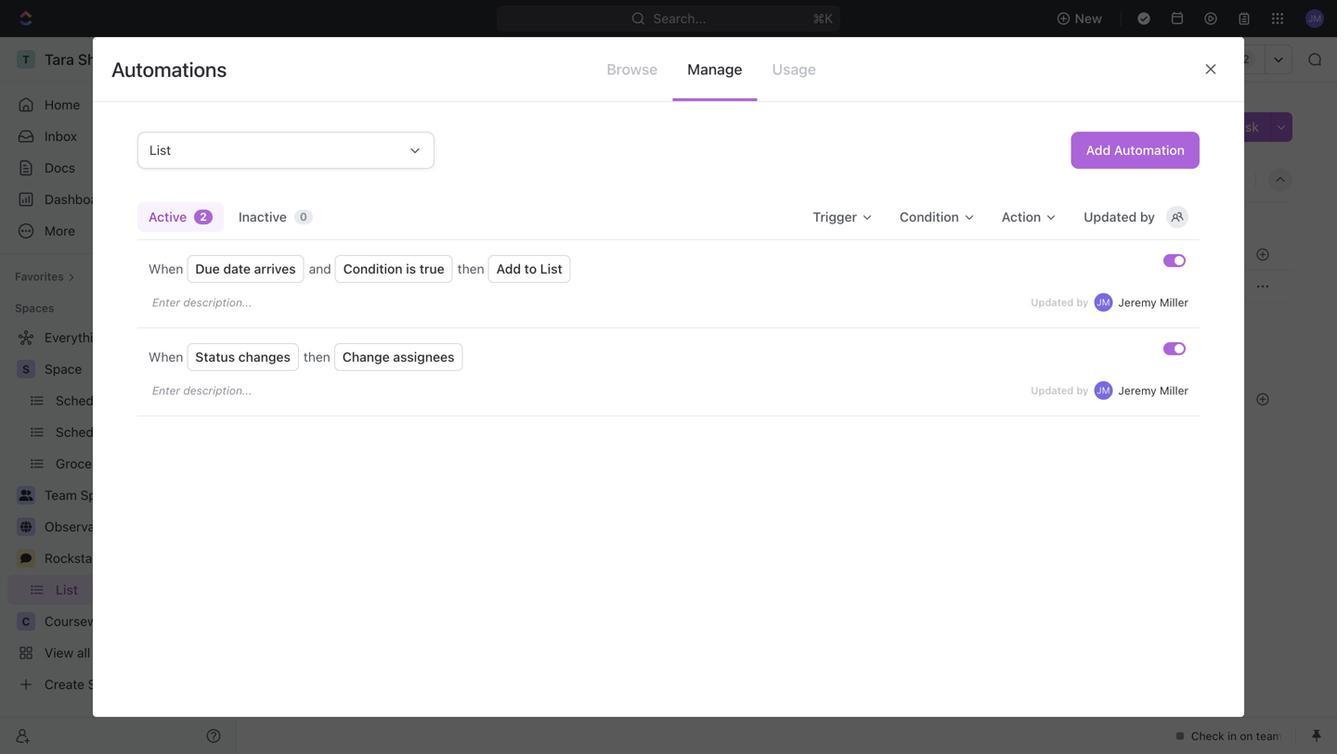 Task type: vqa. For each thing, say whether or not it's contained in the screenshot.
Add to List
yes



Task type: locate. For each thing, give the bounding box(es) containing it.
action
[[1002, 209, 1041, 225]]

jm for condition is true
[[1097, 297, 1110, 308]]

browse
[[607, 60, 658, 78]]

space, , element
[[17, 360, 35, 379]]

updated by button
[[1073, 202, 1200, 232]]

2 when from the top
[[149, 350, 183, 365]]

list
[[281, 111, 330, 142], [150, 143, 171, 158], [376, 172, 399, 188], [540, 261, 563, 277]]

tree inside the sidebar navigation
[[7, 323, 228, 700]]

automations
[[1154, 52, 1231, 67], [111, 57, 227, 81]]

condition right trigger button
[[900, 209, 959, 225]]

customize button
[[1155, 167, 1250, 193]]

2
[[1243, 53, 1250, 66], [200, 210, 207, 223]]

condition inside button
[[900, 209, 959, 225]]

condition for condition is true
[[343, 261, 403, 277]]

1 vertical spatial jeremy
[[1118, 384, 1157, 397]]

open
[[306, 364, 337, 377]]

add for add automation
[[1086, 143, 1111, 158]]

0 vertical spatial description...
[[183, 296, 252, 309]]

0 horizontal spatial then
[[304, 350, 330, 365]]

add left 'automation'
[[1086, 143, 1111, 158]]

1 vertical spatial by
[[1077, 297, 1089, 309]]

1 horizontal spatial add
[[1086, 143, 1111, 158]]

when left due
[[149, 261, 183, 277]]

jeremy for change assignees
[[1118, 384, 1157, 397]]

2 updated by jm jeremy miller from the top
[[1031, 384, 1189, 397]]

2 horizontal spatial add
[[1203, 119, 1228, 135]]

2 jeremy from the top
[[1118, 384, 1157, 397]]

0 horizontal spatial add
[[496, 261, 521, 277]]

0 vertical spatial jeremy
[[1118, 296, 1157, 309]]

0 horizontal spatial 2
[[200, 210, 207, 223]]

list right "board"
[[376, 172, 399, 188]]

0 vertical spatial by
[[1140, 209, 1155, 225]]

search...
[[653, 11, 706, 26]]

1 updated by jm jeremy miller from the top
[[1031, 296, 1189, 309]]

automation
[[1114, 143, 1185, 158]]

1 when from the top
[[149, 261, 183, 277]]

condition up trap on the top left of the page
[[343, 261, 403, 277]]

2 enter description... from the top
[[152, 384, 252, 397]]

trigger button
[[802, 202, 885, 232]]

enter description...
[[152, 296, 252, 309], [152, 384, 252, 397]]

task
[[1231, 119, 1259, 135]]

enter for due
[[152, 296, 180, 309]]

inbox link
[[7, 122, 228, 151]]

1 vertical spatial description...
[[183, 384, 252, 397]]

favorites button
[[7, 266, 82, 288]]

add inside 'button'
[[1086, 143, 1111, 158]]

condition for condition
[[900, 209, 959, 225]]

trap link
[[329, 273, 784, 300]]

new
[[1075, 11, 1102, 26]]

1 vertical spatial miller
[[1160, 384, 1189, 397]]

add inside button
[[1203, 119, 1228, 135]]

0
[[300, 210, 307, 223], [358, 364, 365, 377]]

1 vertical spatial 2
[[200, 210, 207, 223]]

enter description... down status
[[152, 384, 252, 397]]

condition is true
[[343, 261, 445, 277]]

description...
[[183, 296, 252, 309], [183, 384, 252, 397]]

add to list
[[496, 261, 563, 277]]

docs
[[45, 160, 75, 176]]

1 vertical spatial enter description...
[[152, 384, 252, 397]]

1 vertical spatial condition
[[343, 261, 403, 277]]

2 enter from the top
[[152, 384, 180, 397]]

automations up home link
[[111, 57, 227, 81]]

2 right active
[[200, 210, 207, 223]]

2 jm from the top
[[1097, 385, 1110, 396]]

description... down status
[[183, 384, 252, 397]]

automations up add task at the right of page
[[1154, 52, 1231, 67]]

favorites
[[15, 270, 64, 283]]

0 right inactive
[[300, 210, 307, 223]]

0 vertical spatial 2
[[1243, 53, 1250, 66]]

1 horizontal spatial condition
[[900, 209, 959, 225]]

1 vertical spatial updated
[[1031, 297, 1074, 309]]

0 vertical spatial condition
[[900, 209, 959, 225]]

dashboards
[[45, 192, 117, 207]]

jeremy
[[1118, 296, 1157, 309], [1118, 384, 1157, 397]]

updated
[[1084, 209, 1137, 225], [1031, 297, 1074, 309], [1031, 385, 1074, 397]]

board link
[[302, 167, 342, 193]]

tree containing space
[[7, 323, 228, 700]]

when
[[149, 261, 183, 277], [149, 350, 183, 365]]

2 vertical spatial add
[[496, 261, 521, 277]]

updated inside button
[[1084, 209, 1137, 225]]

1 jeremy from the top
[[1118, 296, 1157, 309]]

trigger button
[[802, 202, 885, 232]]

inbox
[[45, 129, 77, 144]]

0 vertical spatial updated by jm jeremy miller
[[1031, 296, 1189, 309]]

2 up task
[[1243, 53, 1250, 66]]

condition
[[900, 209, 959, 225], [343, 261, 403, 277]]

0 vertical spatial enter description...
[[152, 296, 252, 309]]

home
[[45, 97, 80, 112]]

docs link
[[7, 153, 228, 183]]

enter description... down due
[[152, 296, 252, 309]]

when for status changes
[[149, 350, 183, 365]]

0 vertical spatial enter
[[152, 296, 180, 309]]

0 vertical spatial then
[[458, 261, 484, 277]]

0 horizontal spatial condition
[[343, 261, 403, 277]]

tree
[[7, 323, 228, 700]]

1 horizontal spatial 0
[[358, 364, 365, 377]]

miller
[[1160, 296, 1189, 309], [1160, 384, 1189, 397]]

then left change
[[304, 350, 330, 365]]

add
[[1203, 119, 1228, 135], [1086, 143, 1111, 158], [496, 261, 521, 277]]

enter
[[152, 296, 180, 309], [152, 384, 180, 397]]

add left to
[[496, 261, 521, 277]]

1 vertical spatial updated by jm jeremy miller
[[1031, 384, 1189, 397]]

0 vertical spatial updated
[[1084, 209, 1137, 225]]

when left status
[[149, 350, 183, 365]]

0 vertical spatial 0
[[300, 210, 307, 223]]

0 vertical spatial when
[[149, 261, 183, 277]]

sidebar navigation
[[0, 37, 237, 755]]

0 vertical spatial miller
[[1160, 296, 1189, 309]]

list inside list link
[[376, 172, 399, 188]]

jm
[[1097, 297, 1110, 308], [1097, 385, 1110, 396]]

then right the true
[[458, 261, 484, 277]]

1 vertical spatial when
[[149, 350, 183, 365]]

assignees
[[393, 350, 455, 365]]

new button
[[1049, 4, 1113, 33]]

add left task
[[1203, 119, 1228, 135]]

updated by jm jeremy miller for change assignees
[[1031, 384, 1189, 397]]

0 vertical spatial jm
[[1097, 297, 1110, 308]]

description... down due
[[183, 296, 252, 309]]

0 right open
[[358, 364, 365, 377]]

due
[[195, 261, 220, 277]]

comment image
[[20, 553, 32, 565]]

then
[[458, 261, 484, 277], [304, 350, 330, 365]]

1 vertical spatial enter
[[152, 384, 180, 397]]

0 vertical spatial add
[[1203, 119, 1228, 135]]

space
[[45, 362, 82, 377]]

list down home link
[[150, 143, 171, 158]]

2 vertical spatial updated
[[1031, 385, 1074, 397]]

1 miller from the top
[[1160, 296, 1189, 309]]

list button
[[137, 132, 435, 169]]

enter for status
[[152, 384, 180, 397]]

jm for change assignees
[[1097, 385, 1110, 396]]

1 jm from the top
[[1097, 297, 1110, 308]]

1 enter from the top
[[152, 296, 180, 309]]

by
[[1140, 209, 1155, 225], [1077, 297, 1089, 309], [1077, 385, 1089, 397]]

dashboards link
[[7, 185, 228, 215]]

2 description... from the top
[[183, 384, 252, 397]]

1 vertical spatial add
[[1086, 143, 1111, 158]]

updated by jm jeremy miller
[[1031, 296, 1189, 309], [1031, 384, 1189, 397]]

change
[[342, 350, 390, 365]]

2 vertical spatial by
[[1077, 385, 1089, 397]]

1 description... from the top
[[183, 296, 252, 309]]

home link
[[7, 90, 228, 120]]

1 horizontal spatial then
[[458, 261, 484, 277]]

1 vertical spatial jm
[[1097, 385, 1110, 396]]

1 enter description... from the top
[[152, 296, 252, 309]]

2 miller from the top
[[1160, 384, 1189, 397]]



Task type: describe. For each thing, give the bounding box(es) containing it.
add automation
[[1086, 143, 1185, 158]]

condition button
[[889, 202, 987, 232]]

by for change assignees
[[1077, 385, 1089, 397]]

rockstar link
[[45, 544, 225, 574]]

updated by button
[[1073, 202, 1200, 232]]

1 vertical spatial then
[[304, 350, 330, 365]]

board
[[306, 172, 342, 188]]

0 horizontal spatial 0
[[300, 210, 307, 223]]

spaces
[[15, 302, 54, 315]]

enter description... for status
[[152, 384, 252, 397]]

change assignees
[[342, 350, 455, 365]]

list right to
[[540, 261, 563, 277]]

true
[[420, 261, 445, 277]]

list up board link
[[281, 111, 330, 142]]

add task button
[[1192, 112, 1270, 142]]

due date arrives
[[195, 261, 296, 277]]

s
[[22, 363, 30, 376]]

trigger
[[813, 209, 857, 225]]

pending
[[306, 219, 356, 232]]

add for add task
[[1203, 119, 1228, 135]]

add for add to list
[[496, 261, 521, 277]]

usage
[[772, 60, 816, 78]]

action button
[[991, 202, 1069, 232]]

action button
[[991, 202, 1069, 232]]

by inside button
[[1140, 209, 1155, 225]]

1 horizontal spatial automations
[[1154, 52, 1231, 67]]

is
[[406, 261, 416, 277]]

list link
[[373, 167, 399, 193]]

miller for change assignees
[[1160, 384, 1189, 397]]

status changes
[[195, 350, 291, 365]]

space link
[[45, 355, 225, 384]]

when for due date arrives
[[149, 261, 183, 277]]

by for condition is true
[[1077, 297, 1089, 309]]

updated for condition is true
[[1031, 297, 1074, 309]]

and
[[309, 261, 331, 277]]

enter description... for due
[[152, 296, 252, 309]]

add task
[[1203, 119, 1259, 135]]

⌘k
[[813, 11, 833, 26]]

1 horizontal spatial 2
[[1243, 53, 1250, 66]]

0 horizontal spatial automations
[[111, 57, 227, 81]]

updated by
[[1084, 209, 1155, 225]]

description... for status
[[183, 384, 252, 397]]

trap
[[333, 279, 361, 294]]

date
[[223, 261, 251, 277]]

manage
[[687, 60, 742, 78]]

status
[[195, 350, 235, 365]]

updated by jm jeremy miller for condition is true
[[1031, 296, 1189, 309]]

condition button
[[889, 202, 987, 232]]

add automation button
[[1071, 132, 1200, 169]]

changes
[[238, 350, 291, 365]]

description... for due
[[183, 296, 252, 309]]

miller for condition is true
[[1160, 296, 1189, 309]]

rockstar
[[45, 551, 97, 566]]

customize
[[1179, 172, 1244, 188]]

list inside list dropdown button
[[150, 143, 171, 158]]

updated for change assignees
[[1031, 385, 1074, 397]]

active
[[149, 209, 187, 225]]

arrives
[[254, 261, 296, 277]]

to
[[524, 261, 537, 277]]

1 vertical spatial 0
[[358, 364, 365, 377]]

inactive
[[239, 209, 287, 225]]

jeremy for condition is true
[[1118, 296, 1157, 309]]



